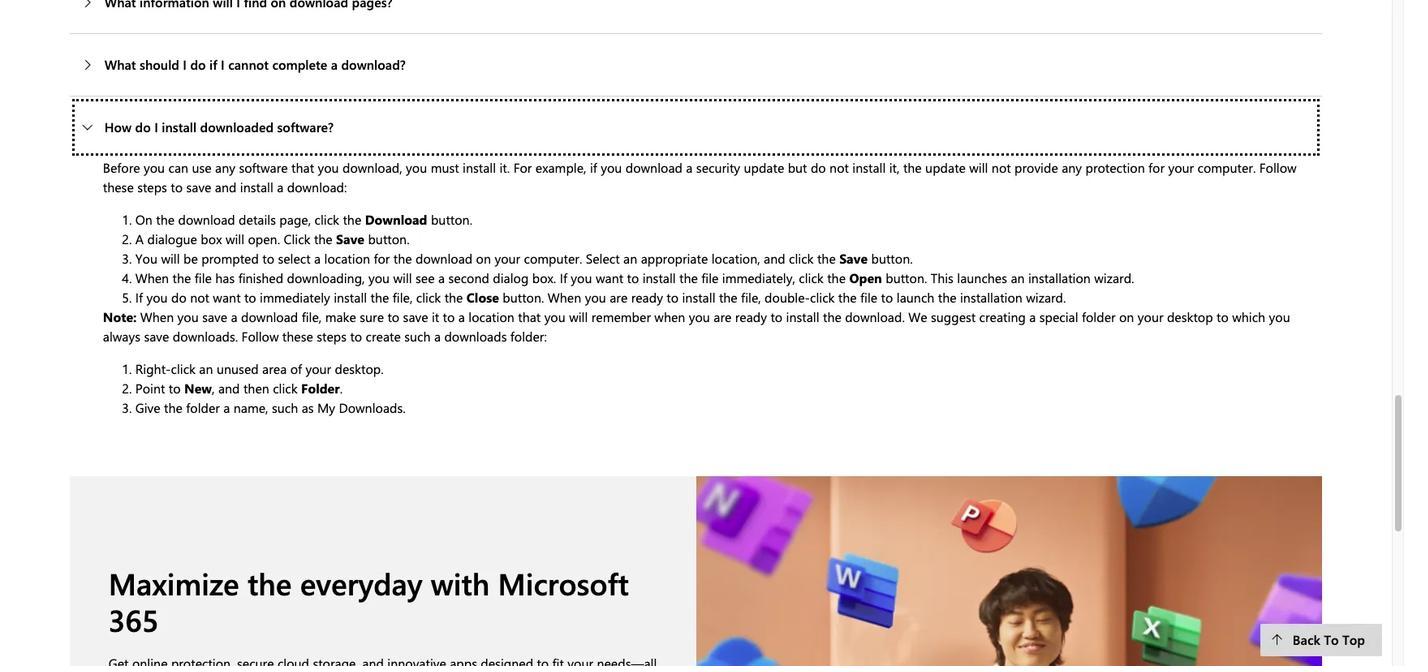 Task type: locate. For each thing, give the bounding box(es) containing it.
before
[[103, 159, 140, 176]]

are right when
[[714, 308, 732, 325]]

immediately
[[260, 289, 330, 306]]

installation down launches
[[960, 289, 1023, 306]]

save
[[336, 230, 364, 247], [839, 250, 868, 267]]

i
[[183, 56, 187, 73], [221, 56, 225, 73], [154, 118, 158, 135]]

such inside right-click an unused area of your desktop. point to new , and then click folder . give the folder a name, such as my downloads.
[[272, 399, 298, 416]]

for
[[1149, 159, 1165, 176], [374, 250, 390, 267]]

do right "how"
[[135, 118, 151, 135]]

0 vertical spatial location
[[324, 250, 370, 267]]

for inside on the download details page, click the download button. a dialogue box will open. click the save button. you will be prompted to select a location for the download on your computer. select an appropriate location, and click the save button. when the file has finished downloading, you will see a second dialog box. if you want to install the file immediately, click the open button. this launches an installation wizard. if you do not want to immediately install the file, click the close button. when you are ready to install the file, double-click the file to launch the installation wizard.
[[374, 250, 390, 267]]

1 vertical spatial follow
[[242, 328, 279, 345]]

to
[[171, 178, 183, 195], [262, 250, 274, 267], [627, 269, 639, 286], [244, 289, 256, 306], [667, 289, 679, 306], [881, 289, 893, 306], [387, 308, 399, 325], [443, 308, 455, 325], [771, 308, 783, 325], [1217, 308, 1229, 325], [350, 328, 362, 345], [169, 379, 181, 397]]

1 vertical spatial installation
[[960, 289, 1023, 306]]

that up folder:
[[518, 308, 541, 325]]

an up ","
[[199, 360, 213, 377]]

1 vertical spatial on
[[1119, 308, 1134, 325]]

ready down immediately,
[[735, 308, 767, 325]]

when down you at the left top of the page
[[135, 269, 169, 286]]

file, up create on the left of the page
[[393, 289, 413, 306]]

that inside before you can use any software that you download, you must install it. for example, if you download a security update but do not install it, the update will not provide any protection for your computer. follow these steps to save and install a download:
[[291, 159, 314, 176]]

install down 'appropriate'
[[643, 269, 676, 286]]

0 horizontal spatial that
[[291, 159, 314, 176]]

0 vertical spatial for
[[1149, 159, 1165, 176]]

are up the remember on the left top of page
[[610, 289, 628, 306]]

0 horizontal spatial computer.
[[524, 250, 582, 267]]

your inside before you can use any software that you download, you must install it. for example, if you download a security update but do not install it, the update will not provide any protection for your computer. follow these steps to save and install a download:
[[1168, 159, 1194, 176]]

will down dialogue
[[161, 250, 180, 267]]

1 horizontal spatial computer.
[[1198, 159, 1256, 176]]

launch
[[897, 289, 934, 306]]

an right select
[[623, 250, 637, 267]]

your left desktop
[[1138, 308, 1164, 325]]

what
[[104, 56, 136, 73]]

0 horizontal spatial ready
[[631, 289, 663, 306]]

want
[[596, 269, 623, 286], [213, 289, 241, 306]]

update left but
[[744, 159, 784, 176]]

not up downloads.
[[190, 289, 209, 306]]

do inside before you can use any software that you download, you must install it. for example, if you download a security update but do not install it, the update will not provide any protection for your computer. follow these steps to save and install a download:
[[811, 159, 826, 176]]

0 horizontal spatial update
[[744, 159, 784, 176]]

0 horizontal spatial such
[[272, 399, 298, 416]]

folder down new
[[186, 399, 220, 416]]

always
[[103, 328, 140, 345]]

box.
[[532, 269, 556, 286]]

0 horizontal spatial steps
[[137, 178, 167, 195]]

1 vertical spatial these
[[282, 328, 313, 345]]

1 vertical spatial and
[[764, 250, 785, 267]]

1 horizontal spatial any
[[1062, 159, 1082, 176]]

to inside right-click an unused area of your desktop. point to new , and then click folder . give the folder a name, such as my downloads.
[[169, 379, 181, 397]]

these down before
[[103, 178, 134, 195]]

0 horizontal spatial file
[[195, 269, 212, 286]]

i inside how do i install downloaded software? dropdown button
[[154, 118, 158, 135]]

0 horizontal spatial if
[[209, 56, 217, 73]]

if left cannot
[[209, 56, 217, 73]]

appropriate
[[641, 250, 708, 267]]

1 horizontal spatial an
[[623, 250, 637, 267]]

installation up the special
[[1028, 269, 1091, 286]]

file, down immediately on the left top of page
[[302, 308, 322, 325]]

want down select
[[596, 269, 623, 286]]

you down you at the left top of the page
[[146, 289, 168, 306]]

0 vertical spatial folder
[[1082, 308, 1116, 325]]

1 vertical spatial folder
[[186, 399, 220, 416]]

1 horizontal spatial want
[[596, 269, 623, 286]]

2 horizontal spatial an
[[1011, 269, 1025, 286]]

top
[[1342, 631, 1365, 649]]

1 horizontal spatial follow
[[1259, 159, 1297, 176]]

you left must
[[406, 159, 427, 176]]

1 horizontal spatial if
[[560, 269, 567, 286]]

will left the remember on the left top of page
[[569, 308, 588, 325]]

1 horizontal spatial steps
[[317, 328, 347, 345]]

save down use at top left
[[186, 178, 211, 195]]

install inside when you save a download file, make sure to save it to a location that you will remember when you are ready to install the download. we suggest creating a special folder on your desktop to which you always save downloads. follow these steps to create such a downloads folder:
[[786, 308, 819, 325]]

1 vertical spatial ready
[[735, 308, 767, 325]]

0 vertical spatial if
[[209, 56, 217, 73]]

if inside before you can use any software that you download, you must install it. for example, if you download a security update but do not install it, the update will not provide any protection for your computer. follow these steps to save and install a download:
[[590, 159, 597, 176]]

a right see
[[438, 269, 445, 286]]

1 horizontal spatial ready
[[735, 308, 767, 325]]

to left new
[[169, 379, 181, 397]]

when
[[654, 308, 685, 325]]

any right use at top left
[[215, 159, 235, 176]]

install inside dropdown button
[[162, 118, 197, 135]]

do inside on the download details page, click the download button. a dialogue box will open. click the save button. you will be prompted to select a location for the download on your computer. select an appropriate location, and click the save button. when the file has finished downloading, you will see a second dialog box. if you want to install the file immediately, click the open button. this launches an installation wizard. if you do not want to immediately install the file, click the close button. when you are ready to install the file, double-click the file to launch the installation wizard.
[[171, 289, 186, 306]]

0 vertical spatial an
[[623, 250, 637, 267]]

0 horizontal spatial installation
[[960, 289, 1023, 306]]

and right ","
[[218, 379, 240, 397]]

ready
[[631, 289, 663, 306], [735, 308, 767, 325]]

,
[[212, 379, 215, 397]]

file down location,
[[702, 269, 719, 286]]

download.
[[845, 308, 905, 325]]

that
[[291, 159, 314, 176], [518, 308, 541, 325]]

1 horizontal spatial such
[[404, 328, 431, 345]]

but
[[788, 159, 807, 176]]

0 horizontal spatial if
[[135, 289, 143, 306]]

create
[[366, 328, 401, 345]]

1 vertical spatial if
[[590, 159, 597, 176]]

the inside when you save a download file, make sure to save it to a location that you will remember when you are ready to install the download. we suggest creating a special folder on your desktop to which you always save downloads. follow these steps to create such a downloads folder:
[[823, 308, 842, 325]]

the inside maximize the everyday with microsoft 365
[[247, 563, 292, 603]]

0 horizontal spatial for
[[374, 250, 390, 267]]

click
[[315, 211, 339, 228], [789, 250, 814, 267], [799, 269, 824, 286], [416, 289, 441, 306], [810, 289, 835, 306], [171, 360, 196, 377], [273, 379, 298, 397]]

0 horizontal spatial wizard.
[[1026, 289, 1066, 306]]

location up downloading,
[[324, 250, 370, 267]]

example,
[[535, 159, 586, 176]]

0 vertical spatial and
[[215, 178, 237, 195]]

download
[[626, 159, 683, 176], [178, 211, 235, 228], [416, 250, 473, 267], [241, 308, 298, 325]]

as
[[302, 399, 314, 416]]

1 horizontal spatial if
[[590, 159, 597, 176]]

0 horizontal spatial follow
[[242, 328, 279, 345]]

2 vertical spatial when
[[140, 308, 174, 325]]

a left name,
[[223, 399, 230, 416]]

1 horizontal spatial save
[[839, 250, 868, 267]]

file left has
[[195, 269, 212, 286]]

install up can
[[162, 118, 197, 135]]

0 horizontal spatial i
[[154, 118, 158, 135]]

2 vertical spatial an
[[199, 360, 213, 377]]

your inside right-click an unused area of your desktop. point to new , and then click folder . give the folder a name, such as my downloads.
[[306, 360, 331, 377]]

1 horizontal spatial folder
[[1082, 308, 1116, 325]]

give
[[135, 399, 160, 416]]

if right example,
[[590, 159, 597, 176]]

your up folder
[[306, 360, 331, 377]]

when down "box."
[[548, 289, 581, 306]]

on up second
[[476, 250, 491, 267]]

0 vertical spatial wizard.
[[1094, 269, 1134, 286]]

folder inside right-click an unused area of your desktop. point to new , and then click folder . give the folder a name, such as my downloads.
[[186, 399, 220, 416]]

want down has
[[213, 289, 241, 306]]

location down close
[[469, 308, 514, 325]]

before you can use any software that you download, you must install it. for example, if you download a security update but do not install it, the update will not provide any protection for your computer. follow these steps to save and install a download:
[[103, 159, 1297, 195]]

will left provide
[[969, 159, 988, 176]]

1 vertical spatial for
[[374, 250, 390, 267]]

must
[[431, 159, 459, 176]]

and inside before you can use any software that you download, you must install it. for example, if you download a security update but do not install it, the update will not provide any protection for your computer. follow these steps to save and install a download:
[[215, 178, 237, 195]]

0 vertical spatial computer.
[[1198, 159, 1256, 176]]

your
[[1168, 159, 1194, 176], [495, 250, 520, 267], [1138, 308, 1164, 325], [306, 360, 331, 377]]

file, inside when you save a download file, make sure to save it to a location that you will remember when you are ready to install the download. we suggest creating a special folder on your desktop to which you always save downloads. follow these steps to create such a downloads folder:
[[302, 308, 322, 325]]

steps up 'on' at the top left of page
[[137, 178, 167, 195]]

select
[[586, 250, 620, 267]]

you down select
[[571, 269, 592, 286]]

file, down immediately,
[[741, 289, 761, 306]]

1 vertical spatial such
[[272, 399, 298, 416]]

install down the "double-"
[[786, 308, 819, 325]]

button. down dialog
[[503, 289, 544, 306]]

will up prompted
[[226, 230, 244, 247]]

2 vertical spatial and
[[218, 379, 240, 397]]

ready up when
[[631, 289, 663, 306]]

0 vertical spatial are
[[610, 289, 628, 306]]

save up downloading,
[[336, 230, 364, 247]]

0 vertical spatial on
[[476, 250, 491, 267]]

an
[[623, 250, 637, 267], [1011, 269, 1025, 286], [199, 360, 213, 377]]

if
[[209, 56, 217, 73], [590, 159, 597, 176]]

the
[[903, 159, 922, 176], [156, 211, 175, 228], [343, 211, 361, 228], [314, 230, 333, 247], [393, 250, 412, 267], [817, 250, 836, 267], [173, 269, 191, 286], [679, 269, 698, 286], [827, 269, 846, 286], [371, 289, 389, 306], [444, 289, 463, 306], [719, 289, 738, 306], [838, 289, 857, 306], [938, 289, 957, 306], [823, 308, 842, 325], [164, 399, 183, 416], [247, 563, 292, 603]]

immediately,
[[722, 269, 795, 286]]

computer.
[[1198, 159, 1256, 176], [524, 250, 582, 267]]

when
[[135, 269, 169, 286], [548, 289, 581, 306], [140, 308, 174, 325]]

are
[[610, 289, 628, 306], [714, 308, 732, 325]]

file
[[195, 269, 212, 286], [702, 269, 719, 286], [860, 289, 878, 306]]

save up open on the top right of page
[[839, 250, 868, 267]]

0 vertical spatial these
[[103, 178, 134, 195]]

it.
[[500, 159, 510, 176]]

for right protection
[[1149, 159, 1165, 176]]

and inside on the download details page, click the download button. a dialogue box will open. click the save button. you will be prompted to select a location for the download on your computer. select an appropriate location, and click the save button. when the file has finished downloading, you will see a second dialog box. if you want to install the file immediately, click the open button. this launches an installation wizard. if you do not want to immediately install the file, click the close button. when you are ready to install the file, double-click the file to launch the installation wizard.
[[764, 250, 785, 267]]

1 vertical spatial computer.
[[524, 250, 582, 267]]

desktop.
[[335, 360, 384, 377]]

these up of
[[282, 328, 313, 345]]

1 vertical spatial are
[[714, 308, 732, 325]]

0 horizontal spatial an
[[199, 360, 213, 377]]

follow inside before you can use any software that you download, you must install it. for example, if you download a security update but do not install it, the update will not provide any protection for your computer. follow these steps to save and install a download:
[[1259, 159, 1297, 176]]

0 horizontal spatial these
[[103, 178, 134, 195]]

0 horizontal spatial on
[[476, 250, 491, 267]]

to down can
[[171, 178, 183, 195]]

1 vertical spatial want
[[213, 289, 241, 306]]

1 horizontal spatial that
[[518, 308, 541, 325]]

not
[[830, 159, 849, 176], [992, 159, 1011, 176], [190, 289, 209, 306]]

desktop
[[1167, 308, 1213, 325]]

0 horizontal spatial save
[[336, 230, 364, 247]]

of
[[290, 360, 302, 377]]

1 horizontal spatial location
[[469, 308, 514, 325]]

update right it,
[[925, 159, 966, 176]]

0 horizontal spatial file,
[[302, 308, 322, 325]]

365
[[109, 599, 159, 639]]

do down be
[[171, 289, 186, 306]]

such right create on the left of the page
[[404, 328, 431, 345]]

0 horizontal spatial any
[[215, 159, 235, 176]]

1 horizontal spatial i
[[183, 56, 187, 73]]

and inside right-click an unused area of your desktop. point to new , and then click folder . give the folder a name, such as my downloads.
[[218, 379, 240, 397]]

1 vertical spatial steps
[[317, 328, 347, 345]]

on the download details page, click the download button. a dialogue box will open. click the save button. you will be prompted to select a location for the download on your computer. select an appropriate location, and click the save button. when the file has finished downloading, you will see a second dialog box. if you want to install the file immediately, click the open button. this launches an installation wizard. if you do not want to immediately install the file, click the close button. when you are ready to install the file, double-click the file to launch the installation wizard.
[[135, 211, 1134, 306]]

back to top
[[1293, 631, 1365, 649]]

that up download:
[[291, 159, 314, 176]]

save left it
[[403, 308, 428, 325]]

download up the box
[[178, 211, 235, 228]]

you up downloads.
[[177, 308, 199, 325]]

do
[[190, 56, 206, 73], [135, 118, 151, 135], [811, 159, 826, 176], [171, 289, 186, 306]]

0 vertical spatial ready
[[631, 289, 663, 306]]

0 vertical spatial when
[[135, 269, 169, 286]]

remember
[[591, 308, 651, 325]]

to right it
[[443, 308, 455, 325]]

1 horizontal spatial for
[[1149, 159, 1165, 176]]

location inside when you save a download file, make sure to save it to a location that you will remember when you are ready to install the download. we suggest creating a special folder on your desktop to which you always save downloads. follow these steps to create such a downloads folder:
[[469, 308, 514, 325]]

0 vertical spatial that
[[291, 159, 314, 176]]

1 vertical spatial location
[[469, 308, 514, 325]]

0 vertical spatial such
[[404, 328, 431, 345]]

these
[[103, 178, 134, 195], [282, 328, 313, 345]]

0 vertical spatial follow
[[1259, 159, 1297, 176]]

and up immediately,
[[764, 250, 785, 267]]

cannot
[[228, 56, 269, 73]]

when inside when you save a download file, make sure to save it to a location that you will remember when you are ready to install the download. we suggest creating a special folder on your desktop to which you always save downloads. follow these steps to create such a downloads folder:
[[140, 308, 174, 325]]

are inside on the download details page, click the download button. a dialogue box will open. click the save button. you will be prompted to select a location for the download on your computer. select an appropriate location, and click the save button. when the file has finished downloading, you will see a second dialog box. if you want to install the file immediately, click the open button. this launches an installation wizard. if you do not want to immediately install the file, click the close button. when you are ready to install the file, double-click the file to launch the installation wizard.
[[610, 289, 628, 306]]

for down download
[[374, 250, 390, 267]]

such left as
[[272, 399, 298, 416]]

1 horizontal spatial on
[[1119, 308, 1134, 325]]

if inside what should i do if i cannot complete a download? dropdown button
[[209, 56, 217, 73]]

an right launches
[[1011, 269, 1025, 286]]

i left cannot
[[221, 56, 225, 73]]

i for install
[[154, 118, 158, 135]]

i right "how"
[[154, 118, 158, 135]]

a young woman works on a surface laptop while microsoft 365 app icons whirl around her head. image
[[696, 476, 1322, 666]]

steps down make
[[317, 328, 347, 345]]

on
[[476, 250, 491, 267], [1119, 308, 1134, 325]]

if up note:
[[135, 289, 143, 306]]

a down software
[[277, 178, 284, 195]]

not left provide
[[992, 159, 1011, 176]]

are inside when you save a download file, make sure to save it to a location that you will remember when you are ready to install the download. we suggest creating a special folder on your desktop to which you always save downloads. follow these steps to create such a downloads folder:
[[714, 308, 732, 325]]

i for do
[[183, 56, 187, 73]]

any
[[215, 159, 235, 176], [1062, 159, 1082, 176]]

you up folder:
[[544, 308, 566, 325]]

0 horizontal spatial are
[[610, 289, 628, 306]]

follow
[[1259, 159, 1297, 176], [242, 328, 279, 345]]

you right when
[[689, 308, 710, 325]]

0 horizontal spatial location
[[324, 250, 370, 267]]

file down open on the top right of page
[[860, 289, 878, 306]]

that inside when you save a download file, make sure to save it to a location that you will remember when you are ready to install the download. we suggest creating a special folder on your desktop to which you always save downloads. follow these steps to create such a downloads folder:
[[518, 308, 541, 325]]

0 vertical spatial steps
[[137, 178, 167, 195]]

your right protection
[[1168, 159, 1194, 176]]

1 horizontal spatial are
[[714, 308, 732, 325]]

0 horizontal spatial folder
[[186, 399, 220, 416]]

these inside when you save a download file, make sure to save it to a location that you will remember when you are ready to install the download. we suggest creating a special folder on your desktop to which you always save downloads. follow these steps to create such a downloads folder:
[[282, 328, 313, 345]]

downloading,
[[287, 269, 365, 286]]

i right should
[[183, 56, 187, 73]]

0 horizontal spatial not
[[190, 289, 209, 306]]

page,
[[279, 211, 311, 228]]

1 horizontal spatial these
[[282, 328, 313, 345]]

1 vertical spatial that
[[518, 308, 541, 325]]

2 horizontal spatial i
[[221, 56, 225, 73]]

should
[[140, 56, 179, 73]]

to left which
[[1217, 308, 1229, 325]]

finished
[[238, 269, 283, 286]]

update
[[744, 159, 784, 176], [925, 159, 966, 176]]

1 horizontal spatial file,
[[393, 289, 413, 306]]

make
[[325, 308, 356, 325]]

0 horizontal spatial want
[[213, 289, 241, 306]]

downloads.
[[339, 399, 406, 416]]

install up make
[[334, 289, 367, 306]]

will
[[969, 159, 988, 176], [226, 230, 244, 247], [161, 250, 180, 267], [393, 269, 412, 286], [569, 308, 588, 325]]

such inside when you save a download file, make sure to save it to a location that you will remember when you are ready to install the download. we suggest creating a special folder on your desktop to which you always save downloads. follow these steps to create such a downloads folder:
[[404, 328, 431, 345]]

1 horizontal spatial installation
[[1028, 269, 1091, 286]]

folder right the special
[[1082, 308, 1116, 325]]

2 update from the left
[[925, 159, 966, 176]]

provide
[[1015, 159, 1058, 176]]

1 horizontal spatial update
[[925, 159, 966, 176]]

use
[[192, 159, 212, 176]]

0 vertical spatial save
[[336, 230, 364, 247]]



Task type: describe. For each thing, give the bounding box(es) containing it.
you up the remember on the left top of page
[[585, 289, 606, 306]]

install left it,
[[852, 159, 886, 176]]

protection
[[1086, 159, 1145, 176]]

a left the special
[[1029, 308, 1036, 325]]

0 vertical spatial if
[[560, 269, 567, 286]]

box
[[201, 230, 222, 247]]

steps inside when you save a download file, make sure to save it to a location that you will remember when you are ready to install the download. we suggest creating a special folder on your desktop to which you always save downloads. follow these steps to create such a downloads folder:
[[317, 328, 347, 345]]

1 horizontal spatial file
[[702, 269, 719, 286]]

you
[[135, 250, 157, 267]]

a left security
[[686, 159, 693, 176]]

1 vertical spatial wizard.
[[1026, 289, 1066, 306]]

back to top link
[[1261, 624, 1382, 657]]

my
[[317, 399, 335, 416]]

1 vertical spatial an
[[1011, 269, 1025, 286]]

download inside before you can use any software that you download, you must install it. for example, if you download a security update but do not install it, the update will not provide any protection for your computer. follow these steps to save and install a download:
[[626, 159, 683, 176]]

computer. inside on the download details page, click the download button. a dialogue box will open. click the save button. you will be prompted to select a location for the download on your computer. select an appropriate location, and click the save button. when the file has finished downloading, you will see a second dialog box. if you want to install the file immediately, click the open button. this launches an installation wizard. if you do not want to immediately install the file, click the close button. when you are ready to install the file, double-click the file to launch the installation wizard.
[[524, 250, 582, 267]]

2 horizontal spatial not
[[992, 159, 1011, 176]]

to up the remember on the left top of page
[[627, 269, 639, 286]]

double-
[[765, 289, 810, 306]]

location inside on the download details page, click the download button. a dialogue box will open. click the save button. you will be prompted to select a location for the download on your computer. select an appropriate location, and click the save button. when the file has finished downloading, you will see a second dialog box. if you want to install the file immediately, click the open button. this launches an installation wizard. if you do not want to immediately install the file, click the close button. when you are ready to install the file, double-click the file to launch the installation wizard.
[[324, 250, 370, 267]]

steps inside before you can use any software that you download, you must install it. for example, if you download a security update but do not install it, the update will not provide any protection for your computer. follow these steps to save and install a download:
[[137, 178, 167, 195]]

0 vertical spatial want
[[596, 269, 623, 286]]

to down open.
[[262, 250, 274, 267]]

will inside before you can use any software that you download, you must install it. for example, if you download a security update but do not install it, the update will not provide any protection for your computer. follow these steps to save and install a download:
[[969, 159, 988, 176]]

1 vertical spatial save
[[839, 250, 868, 267]]

prompted
[[201, 250, 259, 267]]

will inside when you save a download file, make sure to save it to a location that you will remember when you are ready to install the download. we suggest creating a special folder on your desktop to which you always save downloads. follow these steps to create such a downloads folder:
[[569, 308, 588, 325]]

close
[[467, 289, 499, 306]]

download,
[[343, 159, 402, 176]]

a inside right-click an unused area of your desktop. point to new , and then click folder . give the folder a name, such as my downloads.
[[223, 399, 230, 416]]

it
[[432, 308, 439, 325]]

folder
[[301, 379, 340, 397]]

to down make
[[350, 328, 362, 345]]

name,
[[234, 399, 268, 416]]

when you save a download file, make sure to save it to a location that you will remember when you are ready to install the download. we suggest creating a special folder on your desktop to which you always save downloads. follow these steps to create such a downloads folder:
[[103, 308, 1290, 345]]

dialogue
[[147, 230, 197, 247]]

button. down must
[[431, 211, 472, 228]]

.
[[340, 379, 343, 397]]

a
[[135, 230, 144, 247]]

location,
[[712, 250, 760, 267]]

which
[[1232, 308, 1265, 325]]

button. up open on the top right of page
[[871, 250, 913, 267]]

follow inside when you save a download file, make sure to save it to a location that you will remember when you are ready to install the download. we suggest creating a special folder on your desktop to which you always save downloads. follow these steps to create such a downloads folder:
[[242, 328, 279, 345]]

suggest
[[931, 308, 976, 325]]

to
[[1324, 631, 1339, 649]]

can
[[168, 159, 188, 176]]

folder inside when you save a download file, make sure to save it to a location that you will remember when you are ready to install the download. we suggest creating a special folder on your desktop to which you always save downloads. follow these steps to create such a downloads folder:
[[1082, 308, 1116, 325]]

a up downloading,
[[314, 250, 321, 267]]

button. up launch
[[886, 269, 927, 286]]

point
[[135, 379, 165, 397]]

select
[[278, 250, 311, 267]]

ready inside when you save a download file, make sure to save it to a location that you will remember when you are ready to install the download. we suggest creating a special folder on your desktop to which you always save downloads. follow these steps to create such a downloads folder:
[[735, 308, 767, 325]]

will left see
[[393, 269, 412, 286]]

what should i do if i cannot complete a download? button
[[70, 34, 1322, 95]]

you right example,
[[601, 159, 622, 176]]

second
[[448, 269, 489, 286]]

an inside right-click an unused area of your desktop. point to new , and then click folder . give the folder a name, such as my downloads.
[[199, 360, 213, 377]]

downloads
[[444, 328, 507, 345]]

has
[[215, 269, 235, 286]]

software?
[[277, 118, 334, 135]]

downloads.
[[173, 328, 238, 345]]

complete
[[272, 56, 327, 73]]

a inside dropdown button
[[331, 56, 338, 73]]

new
[[184, 379, 212, 397]]

with
[[431, 563, 490, 603]]

you right which
[[1269, 308, 1290, 325]]

what should i do if i cannot complete a download?
[[104, 56, 406, 73]]

download inside when you save a download file, make sure to save it to a location that you will remember when you are ready to install the download. we suggest creating a special folder on your desktop to which you always save downloads. follow these steps to create such a downloads folder:
[[241, 308, 298, 325]]

these inside before you can use any software that you download, you must install it. for example, if you download a security update but do not install it, the update will not provide any protection for your computer. follow these steps to save and install a download:
[[103, 178, 134, 195]]

for inside before you can use any software that you download, you must install it. for example, if you download a security update but do not install it, the update will not provide any protection for your computer. follow these steps to save and install a download:
[[1149, 159, 1165, 176]]

download up see
[[416, 250, 473, 267]]

open.
[[248, 230, 280, 247]]

a up downloads.
[[231, 308, 238, 325]]

right-click an unused area of your desktop. point to new , and then click folder . give the folder a name, such as my downloads.
[[135, 360, 406, 416]]

on
[[135, 211, 152, 228]]

save up right-
[[144, 328, 169, 345]]

1 horizontal spatial wizard.
[[1094, 269, 1134, 286]]

folder:
[[510, 328, 547, 345]]

to down finished at the left top of the page
[[244, 289, 256, 306]]

maximize the everyday with microsoft 365
[[109, 563, 629, 639]]

creating
[[979, 308, 1026, 325]]

1 horizontal spatial not
[[830, 159, 849, 176]]

it,
[[889, 159, 900, 176]]

1 vertical spatial if
[[135, 289, 143, 306]]

back
[[1293, 631, 1320, 649]]

a down it
[[434, 328, 441, 345]]

sure
[[360, 308, 384, 325]]

this
[[931, 269, 954, 286]]

computer. inside before you can use any software that you download, you must install it. for example, if you download a security update but do not install it, the update will not provide any protection for your computer. follow these steps to save and install a download:
[[1198, 159, 1256, 176]]

button. down download
[[368, 230, 410, 247]]

on inside on the download details page, click the download button. a dialogue box will open. click the save button. you will be prompted to select a location for the download on your computer. select an appropriate location, and click the save button. when the file has finished downloading, you will see a second dialog box. if you want to install the file immediately, click the open button. this launches an installation wizard. if you do not want to immediately install the file, click the close button. when you are ready to install the file, double-click the file to launch the installation wizard.
[[476, 250, 491, 267]]

click
[[284, 230, 310, 247]]

the inside before you can use any software that you download, you must install it. for example, if you download a security update but do not install it, the update will not provide any protection for your computer. follow these steps to save and install a download:
[[903, 159, 922, 176]]

software
[[239, 159, 288, 176]]

1 update from the left
[[744, 159, 784, 176]]

save inside before you can use any software that you download, you must install it. for example, if you download a security update but do not install it, the update will not provide any protection for your computer. follow these steps to save and install a download:
[[186, 178, 211, 195]]

maximize
[[109, 563, 239, 603]]

not inside on the download details page, click the download button. a dialogue box will open. click the save button. you will be prompted to select a location for the download on your computer. select an appropriate location, and click the save button. when the file has finished downloading, you will see a second dialog box. if you want to install the file immediately, click the open button. this launches an installation wizard. if you do not want to immediately install the file, click the close button. when you are ready to install the file, double-click the file to launch the installation wizard.
[[190, 289, 209, 306]]

everyday
[[300, 563, 423, 603]]

you left can
[[144, 159, 165, 176]]

download?
[[341, 56, 406, 73]]

unused
[[217, 360, 259, 377]]

then
[[243, 379, 269, 397]]

a up downloads in the left of the page
[[458, 308, 465, 325]]

download
[[365, 211, 427, 228]]

1 any from the left
[[215, 159, 235, 176]]

ready inside on the download details page, click the download button. a dialogue box will open. click the save button. you will be prompted to select a location for the download on your computer. select an appropriate location, and click the save button. when the file has finished downloading, you will see a second dialog box. if you want to install the file immediately, click the open button. this launches an installation wizard. if you do not want to immediately install the file, click the close button. when you are ready to install the file, double-click the file to launch the installation wizard.
[[631, 289, 663, 306]]

save up downloads.
[[202, 308, 227, 325]]

how do i install downloaded software?
[[104, 118, 334, 135]]

you up "sure"
[[368, 269, 390, 286]]

special
[[1040, 308, 1078, 325]]

2 horizontal spatial file
[[860, 289, 878, 306]]

how
[[104, 118, 132, 135]]

your inside on the download details page, click the download button. a dialogue box will open. click the save button. you will be prompted to select a location for the download on your computer. select an appropriate location, and click the save button. when the file has finished downloading, you will see a second dialog box. if you want to install the file immediately, click the open button. this launches an installation wizard. if you do not want to immediately install the file, click the close button. when you are ready to install the file, double-click the file to launch the installation wizard.
[[495, 250, 520, 267]]

install down software
[[240, 178, 273, 195]]

to down the "double-"
[[771, 308, 783, 325]]

to up when
[[667, 289, 679, 306]]

launches
[[957, 269, 1007, 286]]

right-
[[135, 360, 171, 377]]

to inside before you can use any software that you download, you must install it. for example, if you download a security update but do not install it, the update will not provide any protection for your computer. follow these steps to save and install a download:
[[171, 178, 183, 195]]

downloaded
[[200, 118, 274, 135]]

download:
[[287, 178, 347, 195]]

area
[[262, 360, 287, 377]]

to up the download.
[[881, 289, 893, 306]]

be
[[183, 250, 198, 267]]

0 vertical spatial installation
[[1028, 269, 1091, 286]]

on inside when you save a download file, make sure to save it to a location that you will remember when you are ready to install the download. we suggest creating a special folder on your desktop to which you always save downloads. follow these steps to create such a downloads folder:
[[1119, 308, 1134, 325]]

the inside right-click an unused area of your desktop. point to new , and then click folder . give the folder a name, such as my downloads.
[[164, 399, 183, 416]]

for
[[513, 159, 532, 176]]

install left it. at top
[[463, 159, 496, 176]]

you up download:
[[318, 159, 339, 176]]

1 vertical spatial when
[[548, 289, 581, 306]]

2 any from the left
[[1062, 159, 1082, 176]]

microsoft
[[498, 563, 629, 603]]

details
[[239, 211, 276, 228]]

install up when you save a download file, make sure to save it to a location that you will remember when you are ready to install the download. we suggest creating a special folder on your desktop to which you always save downloads. follow these steps to create such a downloads folder:
[[682, 289, 715, 306]]

dialog
[[493, 269, 529, 286]]

your inside when you save a download file, make sure to save it to a location that you will remember when you are ready to install the download. we suggest creating a special folder on your desktop to which you always save downloads. follow these steps to create such a downloads folder:
[[1138, 308, 1164, 325]]

2 horizontal spatial file,
[[741, 289, 761, 306]]

security
[[696, 159, 740, 176]]

we
[[908, 308, 927, 325]]

do right should
[[190, 56, 206, 73]]

to right "sure"
[[387, 308, 399, 325]]



Task type: vqa. For each thing, say whether or not it's contained in the screenshot.
,
yes



